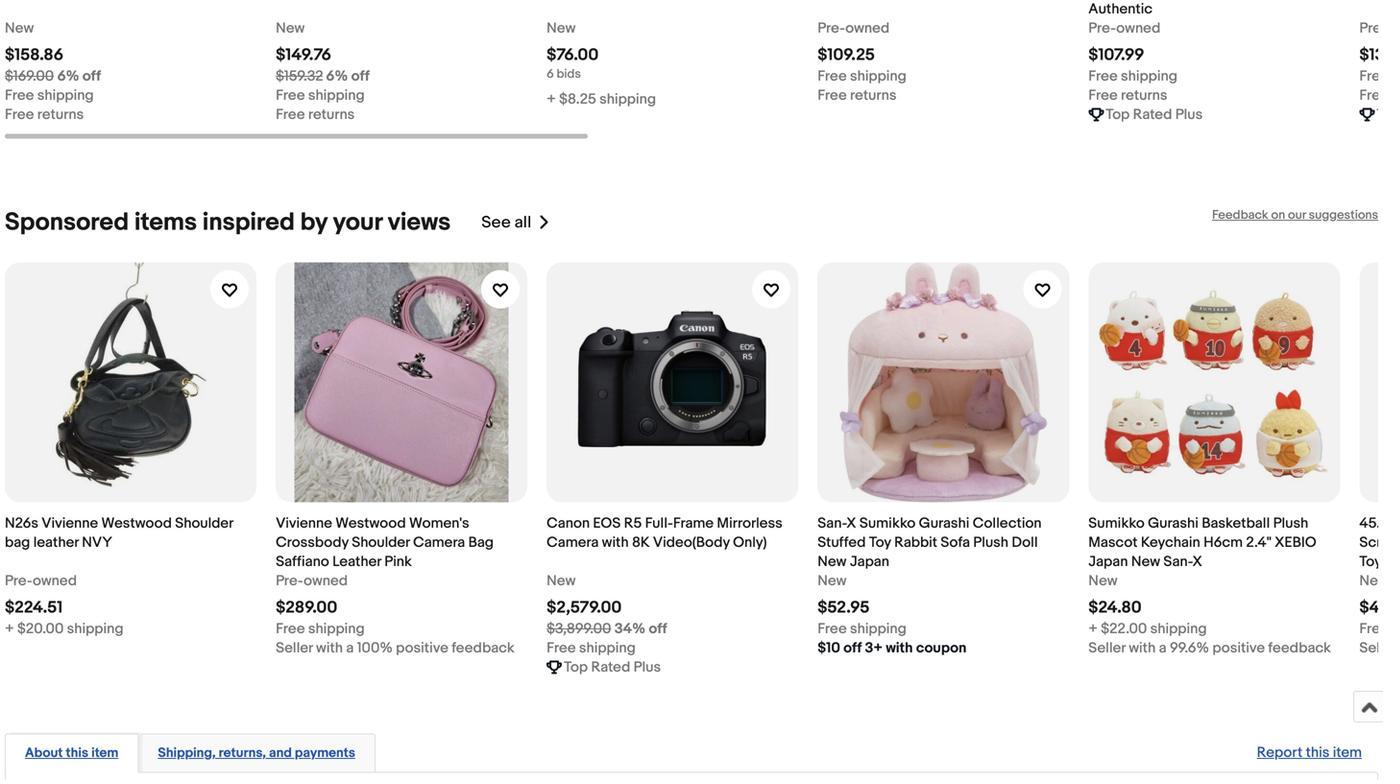 Task type: describe. For each thing, give the bounding box(es) containing it.
top rated plus for $107.99
[[1106, 106, 1203, 123]]

nvy
[[82, 535, 112, 552]]

views
[[388, 208, 451, 238]]

$107.99
[[1089, 45, 1144, 65]]

shipping, returns, and payments
[[158, 746, 355, 762]]

+ $22.00 shipping text field
[[1089, 620, 1207, 639]]

$158.86 text field
[[5, 45, 63, 65]]

shoulder inside n26s vivienne westwood shoulder bag leather nvy
[[175, 515, 233, 533]]

your
[[333, 208, 382, 238]]

rated for $3,899.00
[[591, 659, 630, 677]]

seller inside vivienne westwood women's crossbody shoulder camera bag saffiano leather pink pre-owned $289.00 free shipping seller with a 100% positive feedback
[[276, 640, 313, 658]]

returns inside "new $149.76 $159.32 6% off free shipping free returns"
[[308, 106, 355, 123]]

$24.80 text field
[[1089, 598, 1142, 619]]

full-
[[645, 515, 673, 533]]

2.4"
[[1246, 535, 1272, 552]]

$109.25
[[818, 45, 875, 65]]

free shipping text field down "$289.00"
[[276, 620, 365, 639]]

pre-owned text field for $107.99
[[1089, 19, 1161, 38]]

$10 off 3+ with coupon text field
[[818, 639, 967, 658]]

Top Rated Plus text field
[[564, 658, 661, 678]]

$13
[[1360, 45, 1383, 65]]

new up $24.80
[[1089, 573, 1118, 590]]

new $76.00 6 bids + $8.25 shipping
[[547, 20, 656, 108]]

sponsored
[[5, 208, 129, 238]]

rabbit
[[894, 535, 937, 552]]

new $158.86 $169.00 6% off free shipping free returns
[[5, 20, 101, 123]]

pre-owned $107.99 free shipping free returns
[[1089, 20, 1178, 104]]

frame
[[673, 515, 714, 533]]

$159.32
[[276, 68, 323, 85]]

new down the "stuffed"
[[818, 554, 847, 571]]

n26s
[[5, 515, 38, 533]]

Top Rated Plus text field
[[1106, 105, 1203, 124]]

leather
[[332, 554, 381, 571]]

r5
[[624, 515, 642, 533]]

6% for $158.86
[[57, 68, 79, 85]]

pre- inside vivienne westwood women's crossbody shoulder camera bag saffiano leather pink pre-owned $289.00 free shipping seller with a 100% positive feedback
[[276, 573, 304, 590]]

free shipping text field for $52.95
[[818, 620, 907, 639]]

camera inside canon eos r5 full-frame mirrorless camera with 8k video(body only)
[[547, 535, 599, 552]]

free text field for $49
[[1360, 620, 1383, 639]]

bag
[[5, 535, 30, 552]]

$107.99 text field
[[1089, 45, 1144, 65]]

+ inside new $76.00 6 bids + $8.25 shipping
[[547, 91, 556, 108]]

$49
[[1360, 598, 1383, 619]]

crossbody
[[276, 535, 349, 552]]

report this item link
[[1247, 735, 1372, 772]]

+ $20.00 shipping text field
[[5, 620, 123, 639]]

a inside vivienne westwood women's crossbody shoulder camera bag saffiano leather pink pre-owned $289.00 free shipping seller with a 100% positive feedback
[[346, 640, 354, 658]]

new $2,579.00 $3,899.00 34% off free shipping
[[547, 573, 667, 658]]

99.6%
[[1170, 640, 1209, 658]]

off for $158.86
[[83, 68, 101, 85]]

shipping inside vivienne westwood women's crossbody shoulder camera bag saffiano leather pink pre-owned $289.00 free shipping seller with a 100% positive feedback
[[308, 621, 365, 638]]

pre-owned $224.51 + $20.00 shipping
[[5, 573, 123, 638]]

about
[[25, 746, 63, 762]]

sponsored items inspired by your views
[[5, 208, 451, 238]]

doll
[[1012, 535, 1038, 552]]

free shipping text field down $3,899.00
[[547, 639, 636, 658]]

pre- for free
[[1360, 20, 1383, 37]]

see all link
[[481, 208, 551, 238]]

returns inside new $158.86 $169.00 6% off free shipping free returns
[[37, 106, 84, 123]]

free shipping text field down $159.32
[[276, 86, 365, 105]]

$8.25
[[559, 91, 596, 108]]

+ inside pre-owned $224.51 + $20.00 shipping
[[5, 621, 14, 638]]

$3,899.00
[[547, 621, 611, 638]]

sofa
[[941, 535, 970, 552]]

$224.51
[[5, 598, 63, 619]]

$289.00 text field
[[276, 598, 337, 619]]

free inside "new $2,579.00 $3,899.00 34% off free shipping"
[[547, 640, 576, 658]]

see
[[481, 213, 511, 233]]

san- inside san-x sumikko gurashi collection stuffed toy rabbit sofa plush doll new japan new $52.95 free shipping $10 off 3+ with coupon
[[818, 515, 846, 533]]

$158.86
[[5, 45, 63, 65]]

leather
[[33, 535, 79, 552]]

keychain
[[1141, 535, 1200, 552]]

previous price $3,899.00 34% off text field
[[547, 620, 667, 639]]

bids
[[557, 67, 581, 82]]

off for $149.76
[[351, 68, 370, 85]]

x inside san-x sumikko gurashi collection stuffed toy rabbit sofa plush doll new japan new $52.95 free shipping $10 off 3+ with coupon
[[846, 515, 856, 533]]

Sell text field
[[1360, 639, 1383, 658]]

our
[[1288, 208, 1306, 223]]

gurashi inside sumikko gurashi basketball plush mascot keychain h6cm 2.4" xebio japan new san-x new $24.80 + $22.00 shipping seller with a 99.6% positive feedback
[[1148, 515, 1199, 533]]

$169.00
[[5, 68, 54, 85]]

$76.00
[[547, 45, 599, 65]]

item for about this item
[[91, 746, 119, 762]]

owned for $109.25
[[845, 20, 890, 37]]

owned for $224.51
[[33, 573, 77, 590]]

report this item
[[1257, 745, 1362, 762]]

pre- $13 free free
[[1360, 20, 1383, 104]]

saffiano
[[276, 554, 329, 571]]

returns,
[[219, 746, 266, 762]]

payments
[[295, 746, 355, 762]]

pre-owned text field for $224.51
[[5, 572, 77, 591]]

h6cm
[[1204, 535, 1243, 552]]

westwood inside vivienne westwood women's crossbody shoulder camera bag saffiano leather pink pre-owned $289.00 free shipping seller with a 100% positive feedback
[[335, 515, 406, 533]]

stuffed
[[818, 535, 866, 552]]

$149.76
[[276, 45, 331, 65]]

feedback on our suggestions link
[[1212, 208, 1378, 223]]

item for report this item
[[1333, 745, 1362, 762]]

about this item button
[[25, 745, 119, 763]]

free returns text field for free shipping text field under $159.32
[[276, 105, 355, 124]]

free shipping text field for $107.99
[[1089, 67, 1178, 86]]

items
[[134, 208, 197, 238]]

by
[[300, 208, 327, 238]]

basketball
[[1202, 515, 1270, 533]]

previous price $169.00 6% off text field
[[5, 67, 101, 86]]

shipping inside new $158.86 $169.00 6% off free shipping free returns
[[37, 87, 94, 104]]

suggestions
[[1309, 208, 1378, 223]]

free inside vivienne westwood women's crossbody shoulder camera bag saffiano leather pink pre-owned $289.00 free shipping seller with a 100% positive feedback
[[276, 621, 305, 638]]

sumikko gurashi basketball plush mascot keychain h6cm 2.4" xebio japan new san-x new $24.80 + $22.00 shipping seller with a 99.6% positive feedback
[[1089, 515, 1331, 658]]

new down keychain
[[1131, 554, 1160, 571]]

new up $52.95 "text box"
[[818, 573, 847, 590]]

shipping,
[[158, 746, 216, 762]]

plus for $107.99
[[1175, 106, 1203, 123]]

and
[[269, 746, 292, 762]]

new $149.76 $159.32 6% off free shipping free returns
[[276, 20, 370, 123]]

$20.00
[[17, 621, 64, 638]]

pre- for $107.99
[[1089, 20, 1116, 37]]

top for $107.99
[[1106, 106, 1130, 123]]

report
[[1257, 745, 1303, 762]]

pre-owned text field for $109.25
[[818, 19, 890, 38]]

xebio
[[1275, 535, 1317, 552]]

pre-owned $109.25 free shipping free returns
[[818, 20, 907, 104]]

shipping inside "new $149.76 $159.32 6% off free shipping free returns"
[[308, 87, 365, 104]]

6% for $149.76
[[326, 68, 348, 85]]

eos
[[593, 515, 621, 533]]

pre- for $224.51
[[5, 573, 33, 590]]



Task type: vqa. For each thing, say whether or not it's contained in the screenshot.
in
no



Task type: locate. For each thing, give the bounding box(es) containing it.
6% inside "new $149.76 $159.32 6% off free shipping free returns"
[[326, 68, 348, 85]]

plus down 34%
[[634, 659, 661, 677]]

2 feedback from the left
[[1268, 640, 1331, 658]]

new text field up $49 text box
[[1360, 572, 1383, 591]]

0 horizontal spatial seller
[[276, 640, 313, 658]]

$289.00
[[276, 598, 337, 619]]

top rated plus
[[1106, 106, 1203, 123], [564, 659, 661, 677]]

canon eos r5 full-frame mirrorless camera with 8k video(body only)
[[547, 515, 783, 552]]

feedback inside vivienne westwood women's crossbody shoulder camera bag saffiano leather pink pre-owned $289.00 free shipping seller with a 100% positive feedback
[[452, 640, 515, 658]]

previous price $159.32 6% off text field
[[276, 67, 370, 86]]

shipping down previous price $159.32 6% off text box
[[308, 87, 365, 104]]

1 horizontal spatial item
[[1333, 745, 1362, 762]]

pink
[[384, 554, 412, 571]]

0 horizontal spatial rated
[[591, 659, 630, 677]]

gurashi
[[919, 515, 970, 533], [1148, 515, 1199, 533]]

0 vertical spatial new text field
[[276, 19, 305, 38]]

this inside about this item button
[[66, 746, 88, 762]]

pre- inside pre-owned $224.51 + $20.00 shipping
[[5, 573, 33, 590]]

$52.95 text field
[[818, 598, 870, 619]]

Free shipping text field
[[818, 67, 907, 86], [276, 86, 365, 105], [276, 620, 365, 639], [547, 639, 636, 658]]

pre- up the $13 at the right top
[[1360, 20, 1383, 37]]

2 westwood from the left
[[335, 515, 406, 533]]

x
[[846, 515, 856, 533], [1192, 554, 1202, 571]]

top rated plus down previous price $3,899.00 34% off text field
[[564, 659, 661, 677]]

Pre- text field
[[1360, 19, 1383, 38]]

1 horizontal spatial feedback
[[1268, 640, 1331, 658]]

0 horizontal spatial 6%
[[57, 68, 79, 85]]

$52.95
[[818, 598, 870, 619]]

item
[[1333, 745, 1362, 762], [91, 746, 119, 762]]

0 vertical spatial free text field
[[1360, 86, 1383, 105]]

with right 3+
[[886, 640, 913, 658]]

2 japan from the left
[[1089, 554, 1128, 571]]

with down + $22.00 shipping "text field"
[[1129, 640, 1156, 658]]

feedback
[[1212, 208, 1269, 223]]

owned
[[845, 20, 890, 37], [1116, 20, 1161, 37], [33, 573, 77, 590], [304, 573, 348, 590]]

plus inside text box
[[634, 659, 661, 677]]

0 horizontal spatial top
[[564, 659, 588, 677]]

0 horizontal spatial item
[[91, 746, 119, 762]]

free shipping text field down '$169.00'
[[5, 86, 94, 105]]

pre-owned text field up $107.99 text box
[[1089, 19, 1161, 38]]

off inside "new $149.76 $159.32 6% off free shipping free returns"
[[351, 68, 370, 85]]

mascot
[[1089, 535, 1138, 552]]

1 sumikko from the left
[[860, 515, 916, 533]]

shipping up 99.6% on the right of page
[[1150, 621, 1207, 638]]

new up $158.86 text box at top left
[[5, 20, 34, 37]]

sumikko inside sumikko gurashi basketball plush mascot keychain h6cm 2.4" xebio japan new san-x new $24.80 + $22.00 shipping seller with a 99.6% positive feedback
[[1089, 515, 1145, 533]]

new inside "new $2,579.00 $3,899.00 34% off free shipping"
[[547, 573, 576, 590]]

returns down previous price $169.00 6% off text box in the left top of the page
[[37, 106, 84, 123]]

westwood up nvy
[[101, 515, 172, 533]]

1 horizontal spatial +
[[547, 91, 556, 108]]

toy
[[869, 535, 891, 552]]

new up $76.00 text box
[[547, 20, 576, 37]]

seller down "$289.00"
[[276, 640, 313, 658]]

1 horizontal spatial a
[[1159, 640, 1167, 658]]

0 horizontal spatial top rated plus
[[564, 659, 661, 677]]

positive inside vivienne westwood women's crossbody shoulder camera bag saffiano leather pink pre-owned $289.00 free shipping seller with a 100% positive feedback
[[396, 640, 448, 658]]

feedback
[[452, 640, 515, 658], [1268, 640, 1331, 658]]

Free text field
[[1360, 86, 1383, 105], [1360, 620, 1383, 639]]

owned inside vivienne westwood women's crossbody shoulder camera bag saffiano leather pink pre-owned $289.00 free shipping seller with a 100% positive feedback
[[304, 573, 348, 590]]

a left 100%
[[346, 640, 354, 658]]

rated inside text field
[[1133, 106, 1172, 123]]

new up $49 text box
[[1360, 573, 1383, 590]]

1 vertical spatial shoulder
[[352, 535, 410, 552]]

New text field
[[5, 19, 34, 38], [547, 19, 576, 38], [547, 572, 576, 591], [818, 572, 847, 591], [1360, 572, 1383, 591]]

sumikko inside san-x sumikko gurashi collection stuffed toy rabbit sofa plush doll new japan new $52.95 free shipping $10 off 3+ with coupon
[[860, 515, 916, 533]]

free text field down the $13 at the right top
[[1360, 86, 1383, 105]]

this right about
[[66, 746, 88, 762]]

0 horizontal spatial vivienne
[[42, 515, 98, 533]]

6% right $159.32
[[326, 68, 348, 85]]

feedback on our suggestions
[[1212, 208, 1378, 223]]

coupon
[[916, 640, 967, 658]]

new inside "new $149.76 $159.32 6% off free shipping free returns"
[[276, 20, 305, 37]]

None text field
[[1377, 105, 1383, 124]]

1 vertical spatial plus
[[634, 659, 661, 677]]

seller inside sumikko gurashi basketball plush mascot keychain h6cm 2.4" xebio japan new san-x new $24.80 + $22.00 shipping seller with a 99.6% positive feedback
[[1089, 640, 1126, 658]]

0 horizontal spatial san-
[[818, 515, 846, 533]]

this inside report this item link
[[1306, 745, 1330, 762]]

returns up top rated plus text field
[[1121, 87, 1168, 104]]

pre- down saffiano
[[276, 573, 304, 590]]

tab list
[[5, 731, 1378, 774]]

2 horizontal spatial free shipping text field
[[1089, 67, 1178, 86]]

+ down $24.80 text field
[[1089, 621, 1098, 638]]

canon
[[547, 515, 590, 533]]

this
[[1306, 745, 1330, 762], [66, 746, 88, 762]]

top for $3,899.00
[[564, 659, 588, 677]]

1 horizontal spatial sumikko
[[1089, 515, 1145, 533]]

camera down canon
[[547, 535, 599, 552]]

0 horizontal spatial feedback
[[452, 640, 515, 658]]

free text field for free
[[1360, 86, 1383, 105]]

x down keychain
[[1192, 554, 1202, 571]]

off inside "new $2,579.00 $3,899.00 34% off free shipping"
[[649, 621, 667, 638]]

with down eos
[[602, 535, 629, 552]]

off inside san-x sumikko gurashi collection stuffed toy rabbit sofa plush doll new japan new $52.95 free shipping $10 off 3+ with coupon
[[844, 640, 862, 658]]

off inside new $158.86 $169.00 6% off free shipping free returns
[[83, 68, 101, 85]]

0 vertical spatial san-
[[818, 515, 846, 533]]

new text field up $76.00 text box
[[547, 19, 576, 38]]

1 camera from the left
[[413, 535, 465, 552]]

a down + $22.00 shipping "text field"
[[1159, 640, 1167, 658]]

owned inside pre-owned $109.25 free shipping free returns
[[845, 20, 890, 37]]

this for about
[[66, 746, 88, 762]]

0 horizontal spatial westwood
[[101, 515, 172, 533]]

1 gurashi from the left
[[919, 515, 970, 533]]

45.7 new $49 free sell
[[1360, 515, 1383, 658]]

Free shipping text field
[[1089, 67, 1178, 86], [5, 86, 94, 105], [818, 620, 907, 639]]

6% inside new $158.86 $169.00 6% off free shipping free returns
[[57, 68, 79, 85]]

vivienne
[[42, 515, 98, 533], [276, 515, 332, 533]]

off right '$169.00'
[[83, 68, 101, 85]]

vivienne inside vivienne westwood women's crossbody shoulder camera bag saffiano leather pink pre-owned $289.00 free shipping seller with a 100% positive feedback
[[276, 515, 332, 533]]

shipping up 3+
[[850, 621, 907, 638]]

1 horizontal spatial positive
[[1213, 640, 1265, 658]]

sell
[[1360, 640, 1383, 658]]

+ down 6
[[547, 91, 556, 108]]

rated for $107.99
[[1133, 106, 1172, 123]]

new text field up $24.80
[[1089, 572, 1118, 591]]

san- up the "stuffed"
[[818, 515, 846, 533]]

free returns text field for $107.99's free shipping text box
[[1089, 86, 1168, 105]]

1 horizontal spatial japan
[[1089, 554, 1128, 571]]

owned inside pre-owned $107.99 free shipping free returns
[[1116, 20, 1161, 37]]

+ $8.25 shipping text field
[[547, 90, 656, 109]]

sumikko up mascot
[[1089, 515, 1145, 533]]

1 horizontal spatial 6%
[[326, 68, 348, 85]]

0 horizontal spatial sumikko
[[860, 515, 916, 533]]

off for $2,579.00
[[649, 621, 667, 638]]

pre-owned text field down saffiano
[[276, 572, 348, 591]]

2 positive from the left
[[1213, 640, 1265, 658]]

0 horizontal spatial a
[[346, 640, 354, 658]]

item right report
[[1333, 745, 1362, 762]]

0 horizontal spatial plus
[[634, 659, 661, 677]]

1 6% from the left
[[57, 68, 79, 85]]

a inside sumikko gurashi basketball plush mascot keychain h6cm 2.4" xebio japan new san-x new $24.80 + $22.00 shipping seller with a 99.6% positive feedback
[[1159, 640, 1167, 658]]

0 horizontal spatial gurashi
[[919, 515, 970, 533]]

positive
[[396, 640, 448, 658], [1213, 640, 1265, 658]]

returns inside pre-owned $107.99 free shipping free returns
[[1121, 87, 1168, 104]]

1 horizontal spatial top rated plus
[[1106, 106, 1203, 123]]

$2,579.00
[[547, 598, 622, 619]]

new text field for $158.86
[[5, 19, 34, 38]]

gurashi up keychain
[[1148, 515, 1199, 533]]

$24.80
[[1089, 598, 1142, 619]]

returns inside pre-owned $109.25 free shipping free returns
[[850, 87, 897, 104]]

0 horizontal spatial this
[[66, 746, 88, 762]]

1 a from the left
[[346, 640, 354, 658]]

new text field for $76.00
[[547, 19, 576, 38]]

japan down toy
[[850, 554, 889, 571]]

free shipping text field down $107.99 text box
[[1089, 67, 1178, 86]]

8k
[[632, 535, 650, 552]]

free returns text field for left free shipping text box
[[5, 105, 84, 124]]

westwood inside n26s vivienne westwood shoulder bag leather nvy
[[101, 515, 172, 533]]

Seller with a 100% positive feedback text field
[[276, 639, 515, 658]]

1 horizontal spatial westwood
[[335, 515, 406, 533]]

1 horizontal spatial plush
[[1273, 515, 1309, 533]]

0 vertical spatial x
[[846, 515, 856, 533]]

only)
[[733, 535, 767, 552]]

shipping down previous price $3,899.00 34% off text field
[[579, 640, 636, 658]]

1 horizontal spatial camera
[[547, 535, 599, 552]]

pre- for $109.25
[[818, 20, 846, 37]]

2 camera from the left
[[547, 535, 599, 552]]

new
[[5, 20, 34, 37], [276, 20, 305, 37], [547, 20, 576, 37], [818, 554, 847, 571], [1131, 554, 1160, 571], [547, 573, 576, 590], [818, 573, 847, 590], [1089, 573, 1118, 590], [1360, 573, 1383, 590]]

japan down mascot
[[1089, 554, 1128, 571]]

san- down keychain
[[1164, 554, 1192, 571]]

shoulder
[[175, 515, 233, 533], [352, 535, 410, 552]]

+ inside sumikko gurashi basketball plush mascot keychain h6cm 2.4" xebio japan new san-x new $24.80 + $22.00 shipping seller with a 99.6% positive feedback
[[1089, 621, 1098, 638]]

pre- inside pre-owned $107.99 free shipping free returns
[[1089, 20, 1116, 37]]

n26s vivienne westwood shoulder bag leather nvy
[[5, 515, 233, 552]]

sumikko
[[860, 515, 916, 533], [1089, 515, 1145, 533]]

japan inside san-x sumikko gurashi collection stuffed toy rabbit sofa plush doll new japan new $52.95 free shipping $10 off 3+ with coupon
[[850, 554, 889, 571]]

this right report
[[1306, 745, 1330, 762]]

plush down collection
[[973, 535, 1009, 552]]

new text field for $52.95
[[818, 572, 847, 591]]

pre-owned text field for $289.00
[[276, 572, 348, 591]]

2 gurashi from the left
[[1148, 515, 1199, 533]]

Seller with a 99.6% positive feedback text field
[[1089, 639, 1331, 658]]

$109.25 text field
[[818, 45, 875, 65]]

shipping inside pre-owned $224.51 + $20.00 shipping
[[67, 621, 123, 638]]

returns down previous price $159.32 6% off text box
[[308, 106, 355, 123]]

+ left $20.00
[[5, 621, 14, 638]]

seller
[[276, 640, 313, 658], [1089, 640, 1126, 658]]

free shipping text field up 3+
[[818, 620, 907, 639]]

plus down pre-owned $107.99 free shipping free returns at the right top of page
[[1175, 106, 1203, 123]]

shoulder inside vivienne westwood women's crossbody shoulder camera bag saffiano leather pink pre-owned $289.00 free shipping seller with a 100% positive feedback
[[352, 535, 410, 552]]

owned down saffiano
[[304, 573, 348, 590]]

0 horizontal spatial free shipping text field
[[5, 86, 94, 105]]

with left 100%
[[316, 640, 343, 658]]

mirrorless
[[717, 515, 783, 533]]

san-x sumikko gurashi collection stuffed toy rabbit sofa plush doll new japan new $52.95 free shipping $10 off 3+ with coupon
[[818, 515, 1042, 658]]

item right about
[[91, 746, 119, 762]]

0 vertical spatial plus
[[1175, 106, 1203, 123]]

New text field
[[276, 19, 305, 38], [1089, 572, 1118, 591]]

0 horizontal spatial camera
[[413, 535, 465, 552]]

1 free text field from the top
[[1360, 86, 1383, 105]]

new text field up $52.95 "text box"
[[818, 572, 847, 591]]

owned up $107.99 text box
[[1116, 20, 1161, 37]]

1 vertical spatial top
[[564, 659, 588, 677]]

plush inside sumikko gurashi basketball plush mascot keychain h6cm 2.4" xebio japan new san-x new $24.80 + $22.00 shipping seller with a 99.6% positive feedback
[[1273, 515, 1309, 533]]

1 vertical spatial san-
[[1164, 554, 1192, 571]]

0 vertical spatial top
[[1106, 106, 1130, 123]]

shipping inside pre-owned $107.99 free shipping free returns
[[1121, 68, 1178, 85]]

bag
[[468, 535, 494, 552]]

positive right 99.6% on the right of page
[[1213, 640, 1265, 658]]

shipping right $8.25
[[600, 91, 656, 108]]

1 positive from the left
[[396, 640, 448, 658]]

new inside new $158.86 $169.00 6% off free shipping free returns
[[5, 20, 34, 37]]

1 japan from the left
[[850, 554, 889, 571]]

new inside new $76.00 6 bids + $8.25 shipping
[[547, 20, 576, 37]]

Pre-owned text field
[[818, 19, 890, 38], [1089, 19, 1161, 38], [5, 572, 77, 591], [276, 572, 348, 591]]

1 horizontal spatial free shipping text field
[[818, 620, 907, 639]]

san-
[[818, 515, 846, 533], [1164, 554, 1192, 571]]

new text field up $158.86 text box at top left
[[5, 19, 34, 38]]

6
[[547, 67, 554, 82]]

34%
[[615, 621, 646, 638]]

0 horizontal spatial x
[[846, 515, 856, 533]]

free
[[818, 68, 847, 85], [1089, 68, 1118, 85], [1360, 68, 1383, 85], [5, 87, 34, 104], [276, 87, 305, 104], [818, 87, 847, 104], [1089, 87, 1118, 104], [1360, 87, 1383, 104], [5, 106, 34, 123], [276, 106, 305, 123], [276, 621, 305, 638], [818, 621, 847, 638], [1360, 621, 1383, 638], [547, 640, 576, 658]]

free shipping text field down the $109.25 text box
[[818, 67, 907, 86]]

3+
[[865, 640, 883, 658]]

with inside vivienne westwood women's crossbody shoulder camera bag saffiano leather pink pre-owned $289.00 free shipping seller with a 100% positive feedback
[[316, 640, 343, 658]]

$22.00
[[1101, 621, 1147, 638]]

100%
[[357, 640, 393, 658]]

pre- up $107.99 text box
[[1089, 20, 1116, 37]]

japan inside sumikko gurashi basketball plush mascot keychain h6cm 2.4" xebio japan new san-x new $24.80 + $22.00 shipping seller with a 99.6% positive feedback
[[1089, 554, 1128, 571]]

vivienne up the leather
[[42, 515, 98, 533]]

westwood
[[101, 515, 172, 533], [335, 515, 406, 533]]

Free returns text field
[[818, 86, 897, 105], [1089, 86, 1168, 105], [5, 105, 84, 124], [276, 105, 355, 124]]

1 vertical spatial free text field
[[1360, 620, 1383, 639]]

positive right 100%
[[396, 640, 448, 658]]

1 vertical spatial new text field
[[1089, 572, 1118, 591]]

top rated plus for $3,899.00
[[564, 659, 661, 677]]

0 vertical spatial rated
[[1133, 106, 1172, 123]]

top rated plus down pre-owned $107.99 free shipping free returns at the right top of page
[[1106, 106, 1203, 123]]

with inside sumikko gurashi basketball plush mascot keychain h6cm 2.4" xebio japan new san-x new $24.80 + $22.00 shipping seller with a 99.6% positive feedback
[[1129, 640, 1156, 658]]

1 horizontal spatial shoulder
[[352, 535, 410, 552]]

free returns text field down previous price $159.32 6% off text box
[[276, 105, 355, 124]]

$76.00 text field
[[547, 45, 599, 65]]

inspired
[[202, 208, 295, 238]]

shipping
[[850, 68, 907, 85], [1121, 68, 1178, 85], [37, 87, 94, 104], [308, 87, 365, 104], [600, 91, 656, 108], [67, 621, 123, 638], [308, 621, 365, 638], [850, 621, 907, 638], [1150, 621, 1207, 638], [579, 640, 636, 658]]

top down pre-owned $107.99 free shipping free returns at the right top of page
[[1106, 106, 1130, 123]]

see all
[[481, 213, 531, 233]]

off left 3+
[[844, 640, 862, 658]]

westwood up leather
[[335, 515, 406, 533]]

this for report
[[1306, 745, 1330, 762]]

new text field for $24.80
[[1089, 572, 1118, 591]]

top down $3,899.00
[[564, 659, 588, 677]]

about this item
[[25, 746, 119, 762]]

shipping inside sumikko gurashi basketball plush mascot keychain h6cm 2.4" xebio japan new san-x new $24.80 + $22.00 shipping seller with a 99.6% positive feedback
[[1150, 621, 1207, 638]]

shipping inside "new $2,579.00 $3,899.00 34% off free shipping"
[[579, 640, 636, 658]]

returns
[[850, 87, 897, 104], [1121, 87, 1168, 104], [37, 106, 84, 123], [308, 106, 355, 123]]

2 vivienne from the left
[[276, 515, 332, 533]]

0 horizontal spatial positive
[[396, 640, 448, 658]]

2 a from the left
[[1159, 640, 1167, 658]]

2 free text field from the top
[[1360, 620, 1383, 639]]

with inside san-x sumikko gurashi collection stuffed toy rabbit sofa plush doll new japan new $52.95 free shipping $10 off 3+ with coupon
[[886, 640, 913, 658]]

positive inside sumikko gurashi basketball plush mascot keychain h6cm 2.4" xebio japan new san-x new $24.80 + $22.00 shipping seller with a 99.6% positive feedback
[[1213, 640, 1265, 658]]

shipping down "$289.00"
[[308, 621, 365, 638]]

pre-owned text field up $109.25 at top
[[818, 19, 890, 38]]

free text field up "sell" at right
[[1360, 620, 1383, 639]]

0 vertical spatial top rated plus
[[1106, 106, 1203, 123]]

1 horizontal spatial san-
[[1164, 554, 1192, 571]]

new text field for $2,579.00
[[547, 572, 576, 591]]

0 vertical spatial shoulder
[[175, 515, 233, 533]]

plush up xebio
[[1273, 515, 1309, 533]]

rated down pre-owned $107.99 free shipping free returns at the right top of page
[[1133, 106, 1172, 123]]

with inside canon eos r5 full-frame mirrorless camera with 8k video(body only)
[[602, 535, 629, 552]]

1 horizontal spatial vivienne
[[276, 515, 332, 533]]

vivienne inside n26s vivienne westwood shoulder bag leather nvy
[[42, 515, 98, 533]]

gurashi up sofa
[[919, 515, 970, 533]]

top inside text field
[[1106, 106, 1130, 123]]

off
[[83, 68, 101, 85], [351, 68, 370, 85], [649, 621, 667, 638], [844, 640, 862, 658]]

1 vertical spatial top rated plus
[[564, 659, 661, 677]]

shipping inside new $76.00 6 bids + $8.25 shipping
[[600, 91, 656, 108]]

rated
[[1133, 106, 1172, 123], [591, 659, 630, 677]]

0 horizontal spatial shoulder
[[175, 515, 233, 533]]

new up $2,579.00 'text box'
[[547, 573, 576, 590]]

pre-
[[818, 20, 846, 37], [1089, 20, 1116, 37], [1360, 20, 1383, 37], [5, 573, 33, 590], [276, 573, 304, 590]]

camera inside vivienne westwood women's crossbody shoulder camera bag saffiano leather pink pre-owned $289.00 free shipping seller with a 100% positive feedback
[[413, 535, 465, 552]]

1 vertical spatial plush
[[973, 535, 1009, 552]]

rated inside text box
[[591, 659, 630, 677]]

new text field up the $149.76 text box
[[276, 19, 305, 38]]

with
[[602, 535, 629, 552], [316, 640, 343, 658], [886, 640, 913, 658], [1129, 640, 1156, 658]]

vivienne up crossbody
[[276, 515, 332, 533]]

$224.51 text field
[[5, 598, 63, 619]]

1 vertical spatial x
[[1192, 554, 1202, 571]]

camera down women's
[[413, 535, 465, 552]]

free returns text field down previous price $169.00 6% off text box in the left top of the page
[[5, 105, 84, 124]]

1 horizontal spatial plus
[[1175, 106, 1203, 123]]

plus
[[1175, 106, 1203, 123], [634, 659, 661, 677]]

1 horizontal spatial gurashi
[[1148, 515, 1199, 533]]

1 horizontal spatial this
[[1306, 745, 1330, 762]]

6% right '$169.00'
[[57, 68, 79, 85]]

pre- up $224.51 'text field'
[[5, 573, 33, 590]]

1 horizontal spatial x
[[1192, 554, 1202, 571]]

new up the $149.76 text box
[[276, 20, 305, 37]]

owned inside pre-owned $224.51 + $20.00 shipping
[[33, 573, 77, 590]]

on
[[1271, 208, 1285, 223]]

vivienne westwood women's crossbody shoulder camera bag saffiano leather pink pre-owned $289.00 free shipping seller with a 100% positive feedback
[[276, 515, 515, 658]]

collection
[[973, 515, 1042, 533]]

plush
[[1273, 515, 1309, 533], [973, 535, 1009, 552]]

$2,579.00 text field
[[547, 598, 622, 619]]

new text field up $2,579.00 'text box'
[[547, 572, 576, 591]]

sumikko up toy
[[860, 515, 916, 533]]

2 6% from the left
[[326, 68, 348, 85]]

0 horizontal spatial new text field
[[276, 19, 305, 38]]

1 vertical spatial rated
[[591, 659, 630, 677]]

feedback inside sumikko gurashi basketball plush mascot keychain h6cm 2.4" xebio japan new san-x new $24.80 + $22.00 shipping seller with a 99.6% positive feedback
[[1268, 640, 1331, 658]]

1 vivienne from the left
[[42, 515, 98, 533]]

pre-owned text field up $224.51 'text field'
[[5, 572, 77, 591]]

plush inside san-x sumikko gurashi collection stuffed toy rabbit sofa plush doll new japan new $52.95 free shipping $10 off 3+ with coupon
[[973, 535, 1009, 552]]

0 horizontal spatial +
[[5, 621, 14, 638]]

shipping, returns, and payments button
[[158, 745, 355, 763]]

x inside sumikko gurashi basketball plush mascot keychain h6cm 2.4" xebio japan new san-x new $24.80 + $22.00 shipping seller with a 99.6% positive feedback
[[1192, 554, 1202, 571]]

shipping down previous price $169.00 6% off text box in the left top of the page
[[37, 87, 94, 104]]

Free text field
[[1360, 67, 1383, 86]]

1 westwood from the left
[[101, 515, 172, 533]]

returns down the $109.25 text box
[[850, 87, 897, 104]]

item inside button
[[91, 746, 119, 762]]

new text field for $49
[[1360, 572, 1383, 591]]

0 horizontal spatial japan
[[850, 554, 889, 571]]

san- inside sumikko gurashi basketball plush mascot keychain h6cm 2.4" xebio japan new san-x new $24.80 + $22.00 shipping seller with a 99.6% positive feedback
[[1164, 554, 1192, 571]]

top
[[1106, 106, 1130, 123], [564, 659, 588, 677]]

free inside san-x sumikko gurashi collection stuffed toy rabbit sofa plush doll new japan new $52.95 free shipping $10 off 3+ with coupon
[[818, 621, 847, 638]]

free returns text field down the $109.25 text box
[[818, 86, 897, 105]]

2 sumikko from the left
[[1089, 515, 1145, 533]]

seller down $22.00 at the right bottom of page
[[1089, 640, 1126, 658]]

1 seller from the left
[[276, 640, 313, 658]]

1 horizontal spatial new text field
[[1089, 572, 1118, 591]]

women's
[[409, 515, 469, 533]]

45.7
[[1360, 515, 1383, 533]]

$13 text field
[[1360, 45, 1383, 65]]

0 vertical spatial plush
[[1273, 515, 1309, 533]]

$10
[[818, 640, 840, 658]]

$49 text field
[[1360, 598, 1383, 619]]

shipping down the $109.25 text box
[[850, 68, 907, 85]]

plus inside text field
[[1175, 106, 1203, 123]]

owned for $107.99
[[1116, 20, 1161, 37]]

shipping inside pre-owned $109.25 free shipping free returns
[[850, 68, 907, 85]]

off right 34%
[[649, 621, 667, 638]]

shipping up top rated plus text field
[[1121, 68, 1178, 85]]

off right $159.32
[[351, 68, 370, 85]]

tab list containing about this item
[[5, 731, 1378, 774]]

rated down previous price $3,899.00 34% off text field
[[591, 659, 630, 677]]

$149.76 text field
[[276, 45, 331, 65]]

new text field for $149.76
[[276, 19, 305, 38]]

japan
[[850, 554, 889, 571], [1089, 554, 1128, 571]]

gurashi inside san-x sumikko gurashi collection stuffed toy rabbit sofa plush doll new japan new $52.95 free shipping $10 off 3+ with coupon
[[919, 515, 970, 533]]

6 bids text field
[[547, 67, 581, 82]]

0 horizontal spatial plush
[[973, 535, 1009, 552]]

pre- inside pre-owned $109.25 free shipping free returns
[[818, 20, 846, 37]]

2 horizontal spatial +
[[1089, 621, 1098, 638]]

2 seller from the left
[[1089, 640, 1126, 658]]

top inside text box
[[564, 659, 588, 677]]

1 horizontal spatial top
[[1106, 106, 1130, 123]]

all
[[514, 213, 531, 233]]

shipping right $20.00
[[67, 621, 123, 638]]

shipping inside san-x sumikko gurashi collection stuffed toy rabbit sofa plush doll new japan new $52.95 free shipping $10 off 3+ with coupon
[[850, 621, 907, 638]]

1 horizontal spatial rated
[[1133, 106, 1172, 123]]

a
[[346, 640, 354, 658], [1159, 640, 1167, 658]]

1 horizontal spatial seller
[[1089, 640, 1126, 658]]

plus for $3,899.00
[[634, 659, 661, 677]]

See all text field
[[481, 213, 531, 233]]

1 feedback from the left
[[452, 640, 515, 658]]



